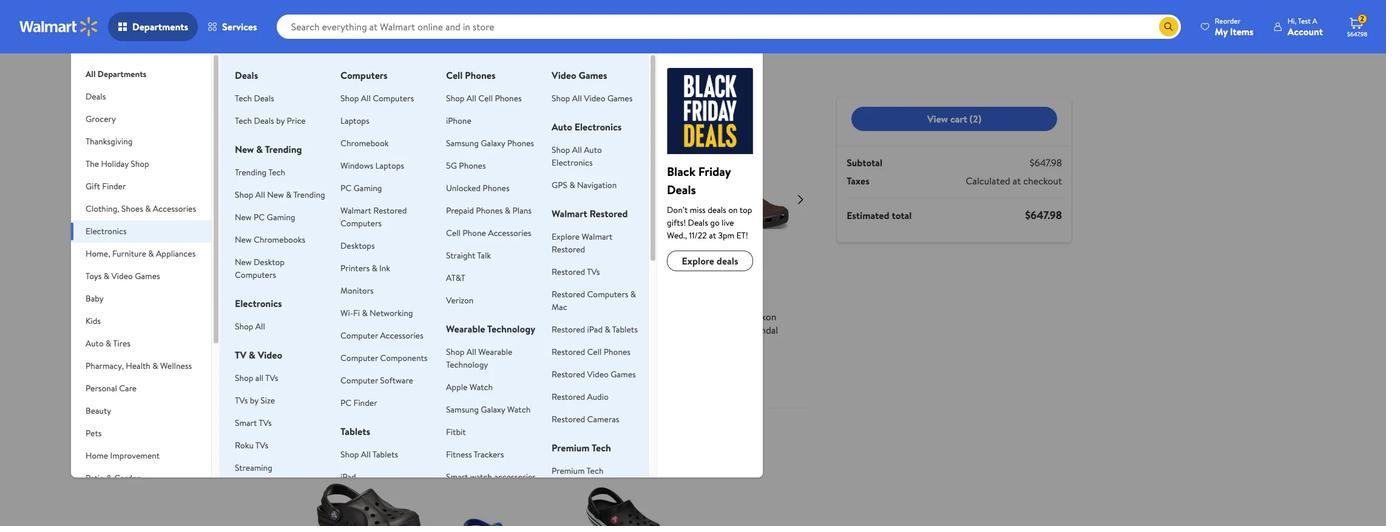 Task type: describe. For each thing, give the bounding box(es) containing it.
crocs inside the $24.99 crocs toddler & kids classic glitter clog, sizes 4-6
[[317, 310, 341, 323]]

the holiday shop button
[[71, 153, 211, 175]]

pharmacy, health & wellness button
[[71, 355, 211, 378]]

unlocked phones
[[446, 182, 510, 194]]

crocs men's yukon vista ii clog sandal image
[[698, 154, 804, 260]]

straight talk link
[[446, 249, 491, 262]]

pc finder link
[[341, 397, 377, 409]]

& inside from $19.99 crocs toddler & kids crocband clog, sizes 4-6
[[504, 310, 511, 323]]

phones up products on the top left of the page
[[495, 92, 522, 104]]

cell phone accessories link
[[446, 227, 531, 239]]

0 horizontal spatial reduced price
[[449, 136, 494, 146]]

pc gaming link
[[341, 182, 382, 194]]

crocs inside from $19.99 crocs toddler & kids crocband clog, sizes 4-6
[[444, 310, 468, 323]]

0 vertical spatial technology
[[487, 322, 535, 336]]

wellness
[[160, 360, 192, 372]]

1 vertical spatial pc
[[254, 211, 265, 223]]

cell down the restored ipad & tablets link
[[587, 346, 602, 358]]

subtotal
[[847, 156, 883, 169]]

games down the 2263
[[611, 368, 636, 381]]

shop for computers
[[341, 92, 359, 104]]

all for shop all new & trending
[[255, 189, 265, 201]]

day for from $19.99 crocs toddler & kids crocband clog, sizes 4-6
[[451, 374, 462, 385]]

new & trending
[[235, 143, 302, 156]]

best seller up the ipad link
[[322, 447, 354, 457]]

& inside toys & video games dropdown button
[[104, 270, 109, 282]]

galaxy for technology
[[481, 404, 505, 416]]

best down auto electronics
[[576, 136, 590, 146]]

cart!
[[717, 70, 740, 85]]

sizes for $19.99
[[512, 323, 532, 337]]

seller up the ipad link
[[337, 447, 354, 457]]

new up new pc gaming
[[267, 189, 284, 201]]

best seller down laptops link
[[322, 136, 354, 146]]

prepaid phones & plans
[[446, 205, 532, 217]]

from for from $19.99 crocs toddler & kids baya clog
[[571, 292, 596, 307]]

all for shop all wearable technology
[[467, 346, 476, 358]]

tv
[[235, 348, 246, 362]]

0 vertical spatial trending
[[265, 143, 302, 156]]

phones down products on the top left of the page
[[507, 137, 534, 149]]

shop all auto electronics
[[552, 144, 602, 169]]

computer accessories
[[341, 330, 423, 342]]

items
[[1230, 25, 1254, 38]]

2 vertical spatial trending
[[293, 189, 325, 201]]

1- for $24.99 crocs toddler & kids classic glitter clog, sizes 4-6
[[319, 374, 324, 385]]

auto inside shop all auto electronics
[[584, 144, 602, 156]]

apple watch link
[[446, 381, 493, 393]]

customers for customers also bought these products
[[314, 106, 371, 123]]

patio & garden
[[86, 472, 141, 484]]

straight talk
[[446, 249, 491, 262]]

computers for restored
[[341, 217, 382, 229]]

shop for tvs
[[235, 372, 253, 384]]

& inside pharmacy, health & wellness dropdown button
[[152, 360, 158, 372]]

new pc gaming
[[235, 211, 295, 223]]

shop for cell
[[446, 92, 465, 104]]

components
[[380, 352, 428, 364]]

all for shop all
[[255, 320, 265, 333]]

product group containing crocs men's yukon vista ii clog sandal
[[698, 129, 804, 403]]

thanksgiving
[[86, 135, 133, 147]]

options for from $19.99 crocs toddler & kids baya clog
[[581, 254, 610, 266]]

1 horizontal spatial by
[[276, 115, 285, 127]]

computer software link
[[341, 374, 413, 387]]

streaming
[[235, 462, 272, 474]]

video for shop all video games
[[584, 92, 605, 104]]

6 for crocs
[[349, 337, 355, 350]]

apple watch
[[446, 381, 493, 393]]

1-day shipping for $24.99 crocs toddler & kids classic glitter clog, sizes 4-6
[[319, 374, 363, 385]]

walmart inside the explore walmart restored
[[582, 231, 613, 243]]

shop all wearable technology link
[[446, 346, 512, 371]]

6 for $19.99
[[453, 337, 459, 350]]

shipping for from $19.99 crocs toddler & kids baya clog
[[591, 361, 617, 371]]

wearable inside "shop all wearable technology"
[[478, 346, 512, 358]]

computer for computer accessories
[[341, 330, 378, 342]]

video for tv & video
[[258, 348, 282, 362]]

options link for from $19.99 crocs toddler & kids baya clog
[[571, 250, 620, 269]]

glitter
[[348, 323, 376, 337]]

finder for gift finder
[[102, 180, 126, 192]]

shop all cell phones link
[[446, 92, 522, 104]]

restored for restored audio
[[552, 391, 585, 403]]

accessories inside dropdown button
[[153, 203, 196, 215]]

clog, for from $19.99
[[487, 323, 510, 337]]

electronics inside electronics 'dropdown button'
[[86, 225, 127, 237]]

$19.99 for from $19.99 crocs toddler & kids baya clog
[[598, 292, 627, 307]]

0 horizontal spatial reduced
[[449, 136, 476, 146]]

home
[[86, 450, 108, 462]]

premium tech link
[[552, 465, 604, 477]]

crocs unisex baya lined fuzz strap clogs image
[[698, 465, 804, 526]]

samsung galaxy phones link
[[446, 137, 534, 149]]

restored video games
[[552, 368, 636, 381]]

auto & tires button
[[71, 333, 211, 355]]

the
[[86, 158, 99, 170]]

1 horizontal spatial laptops
[[375, 160, 404, 172]]

& inside the $24.99 crocs toddler & kids classic glitter clog, sizes 4-6
[[377, 310, 384, 323]]

also for considered
[[374, 417, 395, 434]]

2
[[1360, 13, 1364, 24]]

shop for video
[[552, 92, 570, 104]]

options for $24.99 crocs toddler & kids classic glitter clog, sizes 4-6
[[327, 254, 356, 266]]

clog, for $24.99
[[378, 323, 400, 337]]

video up 'audio'
[[587, 368, 609, 381]]

0 horizontal spatial ipad
[[341, 471, 356, 483]]

accessories
[[494, 471, 536, 483]]

$647.98 for estimated total
[[1025, 208, 1062, 223]]

furniture
[[112, 248, 146, 260]]

deals up tech deals by price
[[254, 92, 274, 104]]

shipping for from $19.99 crocs toddler & kids crocband clog, sizes 4-6
[[464, 374, 490, 385]]

games up "shop all video games"
[[579, 69, 607, 82]]

day for from $19.99 crocs toddler & kids baya clog
[[578, 361, 589, 371]]

4- for $19.99
[[444, 337, 453, 350]]

computers for all
[[373, 92, 414, 104]]

seller down auto electronics
[[591, 136, 608, 146]]

mac
[[552, 301, 567, 313]]

smart for smart watch accessories
[[446, 471, 468, 483]]

classic
[[317, 323, 346, 337]]

computers inside restored computers & mac
[[587, 288, 628, 300]]

3094
[[483, 355, 499, 365]]

tech deals
[[235, 92, 274, 104]]

explore walmart restored
[[552, 231, 613, 256]]

games up auto electronics
[[607, 92, 633, 104]]

best down fitbit at the left bottom of page
[[449, 447, 463, 457]]

computer accessories link
[[341, 330, 423, 342]]

toddler inside the $24.99 crocs toddler & kids classic glitter clog, sizes 4-6
[[343, 310, 375, 323]]

1 horizontal spatial reduced price
[[576, 447, 621, 457]]

electronics up shop all on the bottom left of the page
[[235, 297, 282, 310]]

customers for customers also considered
[[314, 417, 371, 434]]

2 vertical spatial tablets
[[373, 449, 398, 461]]

phones up prepaid phones & plans link
[[483, 182, 510, 194]]

care
[[119, 382, 137, 395]]

0 vertical spatial watch
[[470, 381, 493, 393]]

restored computers & mac
[[552, 288, 636, 313]]

1 horizontal spatial crocs toddler & kids crocband clog, sizes 4-6 image
[[571, 465, 677, 526]]

tvs by size
[[235, 395, 275, 407]]

2263
[[610, 342, 625, 352]]

new for &
[[235, 143, 254, 156]]

home,
[[86, 248, 110, 260]]

deals down black at the top of page
[[667, 181, 696, 198]]

kids inside dropdown button
[[86, 315, 101, 327]]

samsung galaxy phones
[[446, 137, 534, 149]]

improvement
[[110, 450, 160, 462]]

deals inside black friday deals don't miss deals on top gifts! deals go live wed., 11/22 at 3pm et!
[[708, 204, 726, 216]]

new chromebooks
[[235, 234, 305, 246]]

talk
[[477, 249, 491, 262]]

desktops
[[341, 240, 375, 252]]

2 premium tech from the top
[[552, 465, 604, 477]]

chromebook link
[[341, 137, 389, 149]]

monitors
[[341, 285, 374, 297]]

printers & ink link
[[341, 262, 390, 274]]

don't
[[667, 204, 688, 216]]

miss
[[690, 204, 706, 216]]

clog inside crocs men's yukon vista ii clog sandal
[[729, 323, 749, 337]]

shop all
[[235, 320, 265, 333]]

shop up tv
[[235, 320, 253, 333]]

1 vertical spatial watch
[[507, 404, 531, 416]]

toddler for from $19.99 crocs toddler & kids crocband clog, sizes 4-6
[[470, 310, 502, 323]]

new for chromebooks
[[235, 234, 252, 246]]

1 horizontal spatial crocs toddler & kids baya clog image
[[571, 154, 677, 260]]

kids button
[[71, 310, 211, 333]]

toys & video games
[[86, 270, 160, 282]]

appliances
[[156, 248, 196, 260]]

from $19.99 crocs toddler & kids crocband clog, sizes 4-6
[[444, 292, 532, 350]]

wearable technology
[[446, 322, 535, 336]]

pc for pc gaming
[[341, 182, 352, 194]]

0 vertical spatial wearable
[[446, 322, 485, 336]]

tech deals by price
[[235, 115, 306, 127]]

deals down tech deals link
[[254, 115, 274, 127]]

laptops link
[[341, 115, 369, 127]]

cell left 'phone'
[[446, 227, 461, 239]]

baby
[[86, 293, 104, 305]]

pharmacy,
[[86, 360, 124, 372]]

0 vertical spatial $647.98
[[1347, 30, 1368, 38]]

unlocked
[[446, 182, 481, 194]]

reorder my items
[[1215, 15, 1254, 38]]

phones up shop all cell phones
[[465, 69, 496, 82]]

shop for tablets
[[341, 449, 359, 461]]

& inside restored computers & mac
[[631, 288, 636, 300]]

explore for explore walmart restored
[[552, 231, 580, 243]]

home, furniture & appliances
[[86, 248, 196, 260]]

computers up shop all computers
[[341, 69, 388, 82]]

best inside 'product' group
[[322, 136, 336, 146]]

auto for auto & tires
[[86, 337, 104, 350]]

restored for restored cell phones
[[552, 346, 585, 358]]

pc for pc finder
[[341, 397, 352, 409]]

5g
[[446, 160, 457, 172]]

departments button
[[108, 12, 198, 41]]

0 horizontal spatial gaming
[[267, 211, 295, 223]]

sizes for crocs
[[317, 337, 337, 350]]

price inside 'product' group
[[605, 447, 621, 457]]

crocs men's yukon vista ii clog sandal
[[698, 310, 778, 337]]

printers & ink
[[341, 262, 390, 274]]

to
[[705, 70, 715, 85]]

explore deals link
[[667, 251, 753, 271]]

explore deals
[[682, 254, 738, 268]]

& inside "from $19.99 crocs toddler & kids baya clog"
[[631, 310, 638, 323]]

prepaid
[[446, 205, 474, 217]]

0 horizontal spatial tablets
[[341, 425, 370, 438]]

1 vertical spatial by
[[250, 395, 259, 407]]

gift finder
[[86, 180, 126, 192]]

smart watch accessories link
[[446, 471, 536, 483]]

total
[[892, 208, 912, 222]]

tvs for restored tvs
[[587, 266, 600, 278]]

2 premium from the top
[[552, 465, 585, 477]]

seller down laptops link
[[337, 136, 354, 146]]

kids inside the $24.99 crocs toddler & kids classic glitter clog, sizes 4-6
[[386, 310, 403, 323]]

restored down navigation
[[590, 207, 628, 220]]

electronics down "shop all video games"
[[575, 120, 622, 134]]

all for shop all video games
[[572, 92, 582, 104]]

black
[[667, 163, 696, 180]]

from for from $19.99 crocs toddler & kids crocband clog, sizes 4-6
[[444, 292, 469, 307]]

new desktop computers link
[[235, 256, 285, 281]]

auto electronics
[[552, 120, 622, 134]]

best seller down fitbit at the left bottom of page
[[449, 447, 481, 457]]

clothing, shoes & accessories
[[86, 203, 196, 215]]

0 vertical spatial ipad
[[587, 323, 603, 336]]

tech deals link
[[235, 92, 274, 104]]

estimated
[[847, 208, 890, 222]]

products
[[471, 106, 518, 123]]

all up grocery
[[86, 68, 96, 80]]

shipping for $24.99 crocs toddler & kids classic glitter clog, sizes 4-6
[[337, 374, 363, 385]]

shop for auto
[[552, 144, 570, 156]]

deals up 11/22
[[688, 217, 708, 229]]

0 vertical spatial crocs toddler & kids crocband clog, sizes 4-6 image
[[444, 154, 550, 260]]

all for shop all tablets
[[361, 449, 371, 461]]



Task type: vqa. For each thing, say whether or not it's contained in the screenshot.
"CAROTE"
no



Task type: locate. For each thing, give the bounding box(es) containing it.
from inside from $19.99 crocs toddler & kids crocband clog, sizes 4-6
[[444, 292, 469, 307]]

walmart for walmart restored computers
[[341, 205, 371, 217]]

toddler for from $19.99 crocs toddler & kids baya clog
[[597, 310, 629, 323]]

0 vertical spatial computer
[[341, 330, 378, 342]]

0 vertical spatial laptops
[[341, 115, 369, 127]]

finder for pc finder
[[354, 397, 377, 409]]

crocs unisex crocband clog sandal image
[[444, 465, 550, 526]]

phones down restored ipad & tablets
[[604, 346, 631, 358]]

3 toddler from the left
[[597, 310, 629, 323]]

reduced price
[[449, 136, 494, 146], [576, 447, 621, 457]]

shop for wearable
[[446, 346, 465, 358]]

day for $24.99 crocs toddler & kids classic glitter clog, sizes 4-6
[[324, 374, 335, 385]]

computers inside new desktop computers
[[235, 269, 276, 281]]

these
[[439, 106, 468, 123]]

all for shop all computers
[[361, 92, 371, 104]]

customers down pc finder link on the left bottom
[[314, 417, 371, 434]]

0 horizontal spatial explore
[[552, 231, 580, 243]]

0 horizontal spatial by
[[250, 395, 259, 407]]

1 6 from the left
[[349, 337, 355, 350]]

price down the cameras at the left of page
[[605, 447, 621, 457]]

11/22
[[689, 229, 707, 242]]

customers also bought these products
[[314, 106, 518, 123]]

samsung down apple
[[446, 404, 479, 416]]

0 horizontal spatial day
[[324, 374, 335, 385]]

2 also from the top
[[374, 417, 395, 434]]

beauty
[[86, 405, 111, 417]]

1-
[[573, 361, 578, 371], [319, 374, 324, 385], [446, 374, 451, 385]]

0 vertical spatial customers
[[314, 106, 371, 123]]

electronics inside shop all auto electronics
[[552, 157, 593, 169]]

auto up pharmacy,
[[86, 337, 104, 350]]

shop inside "shop all wearable technology"
[[446, 346, 465, 358]]

product group
[[317, 129, 423, 403], [444, 129, 550, 403], [571, 129, 677, 403], [698, 129, 804, 403], [317, 440, 423, 526], [444, 440, 550, 526], [571, 440, 677, 526], [698, 440, 804, 526]]

0 horizontal spatial crocs toddler & kids baya clog image
[[317, 465, 423, 526]]

1 horizontal spatial 1-day shipping
[[446, 374, 490, 385]]

& inside home, furniture & appliances dropdown button
[[148, 248, 154, 260]]

iphone link
[[446, 115, 471, 127]]

computers up 'desktops'
[[341, 217, 382, 229]]

health
[[126, 360, 150, 372]]

1 options link from the left
[[317, 250, 366, 269]]

gift finder button
[[71, 175, 211, 198]]

tvs by size link
[[235, 395, 275, 407]]

holiday
[[101, 158, 129, 170]]

all left 3094
[[467, 346, 476, 358]]

all down customers also considered
[[361, 449, 371, 461]]

1- inside 'product' group
[[319, 374, 324, 385]]

printers
[[341, 262, 370, 274]]

video down furniture on the left of page
[[111, 270, 133, 282]]

2 toddler from the left
[[470, 310, 502, 323]]

6 inside from $19.99 crocs toddler & kids crocband clog, sizes 4-6
[[453, 337, 459, 350]]

estimated total
[[847, 208, 912, 222]]

6 inside the $24.99 crocs toddler & kids classic glitter clog, sizes 4-6
[[349, 337, 355, 350]]

shop down crocband
[[446, 346, 465, 358]]

smart
[[235, 417, 257, 429], [446, 471, 468, 483]]

4- inside from $19.99 crocs toddler & kids crocband clog, sizes 4-6
[[444, 337, 453, 350]]

reduced inside 'product' group
[[576, 447, 603, 457]]

auto inside dropdown button
[[86, 337, 104, 350]]

shop down trending tech
[[235, 189, 253, 201]]

restored down baya
[[552, 346, 585, 358]]

1 samsung from the top
[[446, 137, 479, 149]]

shipping down shop all wearable technology link
[[464, 374, 490, 385]]

explore down 11/22
[[682, 254, 714, 268]]

1 vertical spatial price
[[605, 447, 621, 457]]

2 clog from the left
[[729, 323, 749, 337]]

1-day shipping for from $19.99 crocs toddler & kids crocband clog, sizes 4-6
[[446, 374, 490, 385]]

clog up the 2263
[[593, 323, 613, 337]]

2 horizontal spatial tablets
[[612, 323, 638, 336]]

also down shop all computers
[[374, 106, 395, 123]]

toys & video games button
[[71, 265, 211, 288]]

1 vertical spatial crocs toddler & kids crocband clog, sizes 4-6 image
[[571, 465, 677, 526]]

apple
[[446, 381, 468, 393]]

clog, down networking
[[378, 323, 400, 337]]

size
[[261, 395, 275, 407]]

1 horizontal spatial toddler
[[470, 310, 502, 323]]

fitness trackers link
[[446, 449, 504, 461]]

restored down mac
[[552, 323, 585, 336]]

vista
[[698, 323, 719, 337]]

options down 3pm
[[708, 254, 737, 266]]

from down "at&t" link
[[444, 292, 469, 307]]

electronics image
[[667, 68, 753, 154]]

departments
[[132, 20, 188, 33], [98, 68, 147, 80]]

video for toys & video games
[[111, 270, 133, 282]]

0 horizontal spatial clog
[[593, 323, 613, 337]]

laptops right windows
[[375, 160, 404, 172]]

cameras
[[587, 413, 619, 425]]

best
[[322, 136, 336, 146], [576, 136, 590, 146], [322, 447, 336, 457], [449, 447, 463, 457]]

3 options link from the left
[[571, 250, 620, 269]]

1 horizontal spatial price
[[605, 447, 621, 457]]

0 vertical spatial also
[[374, 106, 395, 123]]

& inside the patio & garden "dropdown button"
[[107, 472, 112, 484]]

0 vertical spatial by
[[276, 115, 285, 127]]

0 horizontal spatial smart
[[235, 417, 257, 429]]

1 horizontal spatial 6
[[453, 337, 459, 350]]

options up at&t at bottom left
[[454, 254, 483, 266]]

restored inside walmart restored computers
[[373, 205, 407, 217]]

2 6 from the left
[[453, 337, 459, 350]]

computer down 470 on the left bottom of the page
[[341, 374, 378, 387]]

pc down the computer software
[[341, 397, 352, 409]]

1 vertical spatial trending
[[235, 166, 267, 178]]

1 vertical spatial wearable
[[478, 346, 512, 358]]

1 vertical spatial samsung
[[446, 404, 479, 416]]

clog
[[593, 323, 613, 337], [729, 323, 749, 337]]

4 options link from the left
[[698, 250, 747, 269]]

electronics up 'gps & navigation'
[[552, 157, 593, 169]]

galaxy down apple watch link
[[481, 404, 505, 416]]

$647.98 for subtotal
[[1030, 156, 1062, 169]]

1 galaxy from the top
[[481, 137, 505, 149]]

restored for restored computers & mac
[[552, 288, 585, 300]]

1 crocs from the left
[[317, 310, 341, 323]]

all down 'video games'
[[572, 92, 582, 104]]

trending tech link
[[235, 166, 285, 178]]

samsung up 5g phones
[[446, 137, 479, 149]]

new down new pc gaming
[[235, 234, 252, 246]]

0 horizontal spatial $19.99
[[471, 292, 500, 307]]

restored up restored tvs link
[[552, 243, 585, 256]]

1 vertical spatial finder
[[354, 397, 377, 409]]

0 vertical spatial at
[[1013, 174, 1021, 188]]

1 horizontal spatial gaming
[[354, 182, 382, 194]]

restored inside restored computers & mac
[[552, 288, 585, 300]]

1 horizontal spatial 1-
[[446, 374, 451, 385]]

2 galaxy from the top
[[481, 404, 505, 416]]

computers inside walmart restored computers
[[341, 217, 382, 229]]

at down go
[[709, 229, 716, 242]]

auto
[[552, 120, 572, 134], [584, 144, 602, 156], [86, 337, 104, 350]]

video up all
[[258, 348, 282, 362]]

personal care button
[[71, 378, 211, 400]]

pc down windows
[[341, 182, 352, 194]]

electronics
[[575, 120, 622, 134], [552, 157, 593, 169], [86, 225, 127, 237], [235, 297, 282, 310]]

1 clog, from the left
[[378, 323, 400, 337]]

2 4- from the left
[[444, 337, 453, 350]]

walmart inside walmart restored computers
[[341, 205, 371, 217]]

2 vertical spatial accessories
[[380, 330, 423, 342]]

video up "shop all video games"
[[552, 69, 576, 82]]

restored cameras link
[[552, 413, 619, 425]]

restored for restored cameras
[[552, 413, 585, 425]]

best seller
[[322, 136, 354, 146], [576, 136, 608, 146], [322, 447, 354, 457], [449, 447, 481, 457]]

1 horizontal spatial tablets
[[373, 449, 398, 461]]

day inside 'product' group
[[324, 374, 335, 385]]

tvs right all
[[265, 372, 278, 384]]

accessories up components
[[380, 330, 423, 342]]

1 vertical spatial also
[[374, 417, 395, 434]]

kids left mac
[[513, 310, 530, 323]]

2 clog, from the left
[[487, 323, 510, 337]]

$647.98
[[1347, 30, 1368, 38], [1030, 156, 1062, 169], [1025, 208, 1062, 223]]

clothing,
[[86, 203, 119, 215]]

sizes up "shop all wearable technology" on the left bottom of the page
[[512, 323, 532, 337]]

restored ipad & tablets
[[552, 323, 638, 336]]

shop for new
[[235, 189, 253, 201]]

0 vertical spatial explore
[[552, 231, 580, 243]]

1 vertical spatial reduced
[[576, 447, 603, 457]]

trending down new & trending on the left
[[235, 166, 267, 178]]

shipping inside 'product' group
[[337, 374, 363, 385]]

2 horizontal spatial shipping
[[591, 361, 617, 371]]

restored inside the explore walmart restored
[[552, 243, 585, 256]]

samsung for cell
[[446, 137, 479, 149]]

clog, inside from $19.99 crocs toddler & kids crocband clog, sizes 4-6
[[487, 323, 510, 337]]

from right mac
[[571, 292, 596, 307]]

shop inside 'the holiday shop' 'dropdown button'
[[131, 158, 149, 170]]

1 horizontal spatial at
[[1013, 174, 1021, 188]]

shop up these
[[446, 92, 465, 104]]

crocs inside "from $19.99 crocs toddler & kids baya clog"
[[571, 310, 595, 323]]

1- down restored cell phones
[[573, 361, 578, 371]]

1 vertical spatial crocs toddler & kids baya clog image
[[317, 465, 423, 526]]

1 vertical spatial technology
[[446, 359, 488, 371]]

1- for from $19.99 crocs toddler & kids baya clog
[[573, 361, 578, 371]]

0 horizontal spatial auto
[[86, 337, 104, 350]]

ipad down shop all tablets
[[341, 471, 356, 483]]

1 vertical spatial auto
[[584, 144, 602, 156]]

tablets
[[612, 323, 638, 336], [341, 425, 370, 438], [373, 449, 398, 461]]

0 horizontal spatial sizes
[[317, 337, 337, 350]]

shop all wearable technology
[[446, 346, 512, 371]]

explore inside explore deals link
[[682, 254, 714, 268]]

electronics down clothing,
[[86, 225, 127, 237]]

shop all cell phones
[[446, 92, 522, 104]]

tires
[[113, 337, 130, 350]]

3 computer from the top
[[341, 374, 378, 387]]

options
[[327, 254, 356, 266], [454, 254, 483, 266], [581, 254, 610, 266], [708, 254, 737, 266]]

crocs inside crocs men's yukon vista ii clog sandal
[[698, 310, 722, 323]]

0 vertical spatial reduced price
[[449, 136, 494, 146]]

2 options from the left
[[454, 254, 483, 266]]

customers up chromebook "link"
[[314, 106, 371, 123]]

kids inside from $19.99 crocs toddler & kids crocband clog, sizes 4-6
[[513, 310, 530, 323]]

galaxy for phones
[[481, 137, 505, 149]]

next slide for customers also bought these products list image
[[788, 188, 813, 212]]

restored computers & mac link
[[552, 288, 636, 313]]

1 horizontal spatial ipad
[[587, 323, 603, 336]]

1 horizontal spatial day
[[451, 374, 462, 385]]

0 horizontal spatial accessories
[[153, 203, 196, 215]]

options down 'desktops'
[[327, 254, 356, 266]]

1 horizontal spatial clog,
[[487, 323, 510, 337]]

view
[[927, 112, 948, 126]]

4 options from the left
[[708, 254, 737, 266]]

2 crocs from the left
[[444, 310, 468, 323]]

phones right 5g
[[459, 160, 486, 172]]

1-day shipping inside 'product' group
[[319, 374, 363, 385]]

go
[[710, 217, 720, 229]]

1 horizontal spatial reduced
[[576, 447, 603, 457]]

day down "shop all wearable technology" on the left bottom of the page
[[451, 374, 462, 385]]

computer down 'fi'
[[341, 330, 378, 342]]

1 toddler from the left
[[343, 310, 375, 323]]

restored down pc gaming link
[[373, 205, 407, 217]]

deals
[[235, 69, 258, 82], [86, 90, 106, 103], [254, 92, 274, 104], [254, 115, 274, 127], [667, 181, 696, 198], [688, 217, 708, 229]]

video inside dropdown button
[[111, 270, 133, 282]]

restored cell phones link
[[552, 346, 631, 358]]

computers for desktop
[[235, 269, 276, 281]]

0 horizontal spatial shipping
[[337, 374, 363, 385]]

$647.98 down the 2
[[1347, 30, 1368, 38]]

1 vertical spatial accessories
[[488, 227, 531, 239]]

1 clog from the left
[[593, 323, 613, 337]]

computer components
[[341, 352, 428, 364]]

new inside new desktop computers
[[235, 256, 252, 268]]

toddler inside "from $19.99 crocs toddler & kids baya clog"
[[597, 310, 629, 323]]

0 vertical spatial pc
[[341, 182, 352, 194]]

0 horizontal spatial toddler
[[343, 310, 375, 323]]

deals inside dropdown button
[[86, 90, 106, 103]]

departments inside dropdown button
[[132, 20, 188, 33]]

4 crocs from the left
[[698, 310, 722, 323]]

customers also considered
[[314, 417, 456, 434]]

1 horizontal spatial watch
[[507, 404, 531, 416]]

1 horizontal spatial smart
[[446, 471, 468, 483]]

1 vertical spatial ipad
[[341, 471, 356, 483]]

1 computer from the top
[[341, 330, 378, 342]]

windows laptops link
[[341, 160, 404, 172]]

tvs down size
[[259, 417, 272, 429]]

new for pc
[[235, 211, 252, 223]]

0 vertical spatial tablets
[[612, 323, 638, 336]]

all inside shop all auto electronics
[[572, 144, 582, 156]]

2 customers from the top
[[314, 417, 371, 434]]

1 horizontal spatial accessories
[[380, 330, 423, 342]]

2 horizontal spatial auto
[[584, 144, 602, 156]]

1 horizontal spatial $19.99
[[598, 292, 627, 307]]

restored for restored ipad & tablets
[[552, 323, 585, 336]]

games inside dropdown button
[[135, 270, 160, 282]]

0 horizontal spatial watch
[[470, 381, 493, 393]]

1- for from $19.99 crocs toddler & kids crocband clog, sizes 4-6
[[446, 374, 451, 385]]

pc gaming
[[341, 182, 382, 194]]

from $19.99 crocs toddler & kids baya clog
[[571, 292, 657, 337]]

1 vertical spatial computer
[[341, 352, 378, 364]]

best left shop all tablets link
[[322, 447, 336, 457]]

6 down wearable technology
[[453, 337, 459, 350]]

also
[[374, 106, 395, 123], [374, 417, 395, 434]]

by left size
[[250, 395, 259, 407]]

4- inside the $24.99 crocs toddler & kids classic glitter clog, sizes 4-6
[[339, 337, 349, 350]]

considered
[[398, 417, 456, 434]]

1-day shipping
[[573, 361, 617, 371], [319, 374, 363, 385], [446, 374, 490, 385]]

wi-fi & networking
[[341, 307, 413, 319]]

1 vertical spatial gaming
[[267, 211, 295, 223]]

premium right the accessories
[[552, 465, 585, 477]]

2 horizontal spatial toddler
[[597, 310, 629, 323]]

black friday deals don't miss deals on top gifts! deals go live wed., 11/22 at 3pm et!
[[667, 163, 752, 242]]

all for shop all auto electronics
[[572, 144, 582, 156]]

1 vertical spatial customers
[[314, 417, 371, 434]]

phones up cell phone accessories
[[476, 205, 503, 217]]

1 vertical spatial tablets
[[341, 425, 370, 438]]

reduced price up premium tech link
[[576, 447, 621, 457]]

0 vertical spatial gaming
[[354, 182, 382, 194]]

cell phones
[[446, 69, 496, 82]]

finder inside dropdown button
[[102, 180, 126, 192]]

0 vertical spatial deals
[[708, 204, 726, 216]]

Walmart Site-Wide search field
[[277, 15, 1181, 39]]

0 horizontal spatial at
[[709, 229, 716, 242]]

1- down "classic"
[[319, 374, 324, 385]]

gps & navigation
[[552, 179, 617, 191]]

from inside "from $19.99 crocs toddler & kids baya clog"
[[571, 292, 596, 307]]

men's
[[725, 310, 749, 323]]

0 vertical spatial price
[[478, 136, 494, 146]]

0 horizontal spatial price
[[478, 136, 494, 146]]

5g phones
[[446, 160, 486, 172]]

1 also from the top
[[374, 106, 395, 123]]

$19.99 up wearable technology
[[471, 292, 500, 307]]

options link for from $19.99 crocs toddler & kids crocband clog, sizes 4-6
[[444, 250, 493, 269]]

toddler inside from $19.99 crocs toddler & kids crocband clog, sizes 4-6
[[470, 310, 502, 323]]

0 horizontal spatial 1-day shipping
[[319, 374, 363, 385]]

tvs up restored computers & mac
[[587, 266, 600, 278]]

technology inside "shop all wearable technology"
[[446, 359, 488, 371]]

shop all tablets link
[[341, 449, 398, 461]]

1 $19.99 from the left
[[471, 292, 500, 307]]

all for shop all cell phones
[[467, 92, 476, 104]]

also for bought
[[374, 106, 395, 123]]

audio
[[587, 391, 609, 403]]

walmart image
[[19, 17, 98, 36]]

$19.99 inside "from $19.99 crocs toddler & kids baya clog"
[[598, 292, 627, 307]]

clog, inside the $24.99 crocs toddler & kids classic glitter clog, sizes 4-6
[[378, 323, 400, 337]]

hi, test a account
[[1288, 15, 1323, 38]]

seller up watch
[[464, 447, 481, 457]]

restored ipad & tablets link
[[552, 323, 638, 336]]

Search search field
[[277, 15, 1181, 39]]

0 vertical spatial galaxy
[[481, 137, 505, 149]]

new up trending tech link
[[235, 143, 254, 156]]

kids inside "from $19.99 crocs toddler & kids baya clog"
[[640, 310, 657, 323]]

1-day shipping for from $19.99 crocs toddler & kids baya clog
[[573, 361, 617, 371]]

clog right the ii
[[729, 323, 749, 337]]

all up tv & video
[[255, 320, 265, 333]]

walmart for walmart restored
[[552, 207, 587, 220]]

product group containing $24.99
[[317, 129, 423, 403]]

0 horizontal spatial 4-
[[339, 337, 349, 350]]

shipping down 'restored cell phones' link
[[591, 361, 617, 371]]

kids down baby
[[86, 315, 101, 327]]

1 4- from the left
[[339, 337, 349, 350]]

kids up computer accessories
[[386, 310, 403, 323]]

2 horizontal spatial accessories
[[488, 227, 531, 239]]

baby button
[[71, 288, 211, 310]]

reduced up premium tech link
[[576, 447, 603, 457]]

windows laptops
[[341, 160, 404, 172]]

tvs for smart tvs
[[259, 417, 272, 429]]

1 horizontal spatial explore
[[682, 254, 714, 268]]

smart for smart tvs
[[235, 417, 257, 429]]

tvs right roku
[[255, 439, 268, 452]]

options for from $19.99 crocs toddler & kids crocband clog, sizes 4-6
[[454, 254, 483, 266]]

et!
[[737, 229, 748, 242]]

view cart (2) button
[[852, 107, 1057, 131]]

1 horizontal spatial shipping
[[464, 374, 490, 385]]

beauty button
[[71, 400, 211, 422]]

2 vertical spatial computer
[[341, 374, 378, 387]]

gaming down shop all new & trending
[[267, 211, 295, 223]]

0 vertical spatial reduced
[[449, 136, 476, 146]]

auto for auto electronics
[[552, 120, 572, 134]]

computer for computer components
[[341, 352, 378, 364]]

0 vertical spatial premium
[[552, 441, 590, 455]]

1 vertical spatial explore
[[682, 254, 714, 268]]

1 premium tech from the top
[[552, 441, 611, 455]]

fitness
[[446, 449, 472, 461]]

cart
[[950, 112, 967, 126]]

computer down the glitter
[[341, 352, 378, 364]]

product group containing reduced price
[[571, 440, 677, 526]]

tvs
[[587, 266, 600, 278], [265, 372, 278, 384], [235, 395, 248, 407], [259, 417, 272, 429], [255, 439, 268, 452]]

all inside "shop all wearable technology"
[[467, 346, 476, 358]]

2 $19.99 from the left
[[598, 292, 627, 307]]

gift
[[86, 180, 100, 192]]

price down products on the top left of the page
[[478, 136, 494, 146]]

cell up shop all cell phones link
[[446, 69, 463, 82]]

$19.99 up restored ipad & tablets
[[598, 292, 627, 307]]

1 vertical spatial deals
[[717, 254, 738, 268]]

best seller down auto electronics
[[576, 136, 608, 146]]

finder right gift in the top left of the page
[[102, 180, 126, 192]]

4- for crocs
[[339, 337, 349, 350]]

reduced down iphone 'link'
[[449, 136, 476, 146]]

1 from from the left
[[444, 292, 469, 307]]

1 vertical spatial smart
[[446, 471, 468, 483]]

0 vertical spatial crocs toddler & kids baya clog image
[[571, 154, 677, 260]]

1 vertical spatial departments
[[98, 68, 147, 80]]

samsung for wearable
[[446, 404, 479, 416]]

sizes inside from $19.99 crocs toddler & kids crocband clog, sizes 4-6
[[512, 323, 532, 337]]

$19.99 inside from $19.99 crocs toddler & kids crocband clog, sizes 4-6
[[471, 292, 500, 307]]

computer software
[[341, 374, 413, 387]]

3 crocs from the left
[[571, 310, 595, 323]]

tvs up smart tvs
[[235, 395, 248, 407]]

1-day shipping down 470 on the left bottom of the page
[[319, 374, 363, 385]]

0 vertical spatial premium tech
[[552, 441, 611, 455]]

taxes
[[847, 174, 870, 188]]

1 customers from the top
[[314, 106, 371, 123]]

2 from from the left
[[571, 292, 596, 307]]

premium tech down the restored cameras
[[552, 465, 604, 477]]

kids right restored ipad & tablets
[[640, 310, 657, 323]]

new for desktop
[[235, 256, 252, 268]]

1 vertical spatial reduced price
[[576, 447, 621, 457]]

video down 'video games'
[[584, 92, 605, 104]]

2 samsung from the top
[[446, 404, 479, 416]]

1 horizontal spatial sizes
[[512, 323, 532, 337]]

1 premium from the top
[[552, 441, 590, 455]]

3 options from the left
[[581, 254, 610, 266]]

all up laptops link
[[361, 92, 371, 104]]

sizes inside the $24.99 crocs toddler & kids classic glitter clog, sizes 4-6
[[317, 337, 337, 350]]

explore inside the explore walmart restored
[[552, 231, 580, 243]]

gaming down the windows laptops link
[[354, 182, 382, 194]]

$19.99 for from $19.99 crocs toddler & kids crocband clog, sizes 4-6
[[471, 292, 500, 307]]

all departments link
[[71, 53, 211, 86]]

2 options link from the left
[[444, 250, 493, 269]]

restored for restored video games
[[552, 368, 585, 381]]

computer for computer software
[[341, 374, 378, 387]]

restored for restored tvs
[[552, 266, 585, 278]]

technology up 'apple watch'
[[446, 359, 488, 371]]

0 horizontal spatial 1-
[[319, 374, 324, 385]]

1 options from the left
[[327, 254, 356, 266]]

restored down explore walmart restored link in the top of the page
[[552, 266, 585, 278]]

& inside 'clothing, shoes & accessories' dropdown button
[[145, 203, 151, 215]]

wearable down verizon at left bottom
[[446, 322, 485, 336]]

explore for explore deals
[[682, 254, 714, 268]]

search icon image
[[1164, 22, 1174, 32]]

deals up tech deals link
[[235, 69, 258, 82]]

roku
[[235, 439, 254, 452]]

clog inside "from $19.99 crocs toddler & kids baya clog"
[[593, 323, 613, 337]]

crocs toddler & kids classic glitter clog, sizes 4-6 image
[[317, 154, 423, 260]]

software
[[380, 374, 413, 387]]

plans
[[513, 205, 532, 217]]

& inside 'auto & tires' dropdown button
[[106, 337, 111, 350]]

cell up products on the top left of the page
[[478, 92, 493, 104]]

restored tvs
[[552, 266, 600, 278]]

walmart restored computers link
[[341, 205, 407, 229]]

$647.98 up "checkout"
[[1030, 156, 1062, 169]]

shop
[[341, 92, 359, 104], [446, 92, 465, 104], [552, 92, 570, 104], [552, 144, 570, 156], [131, 158, 149, 170], [235, 189, 253, 201], [235, 320, 253, 333], [446, 346, 465, 358], [235, 372, 253, 384], [341, 449, 359, 461]]

restored tvs link
[[552, 266, 600, 278]]

shop inside shop all auto electronics
[[552, 144, 570, 156]]

2 computer from the top
[[341, 352, 378, 364]]

crocs toddler & kids crocband clog, sizes 4-6 image
[[444, 154, 550, 260], [571, 465, 677, 526]]

tvs for roku tvs
[[255, 439, 268, 452]]

at inside black friday deals don't miss deals on top gifts! deals go live wed., 11/22 at 3pm et!
[[709, 229, 716, 242]]

wearable down wearable technology
[[478, 346, 512, 358]]

trending up new pc gaming
[[293, 189, 325, 201]]

ipad up 'restored cell phones' link
[[587, 323, 603, 336]]

options link for $24.99 crocs toddler & kids classic glitter clog, sizes 4-6
[[317, 250, 366, 269]]

crocs toddler & kids baya clog image
[[571, 154, 677, 260], [317, 465, 423, 526]]

streaming link
[[235, 462, 272, 474]]

2 vertical spatial $647.98
[[1025, 208, 1062, 223]]

also up shop all tablets
[[374, 417, 395, 434]]

0 horizontal spatial finder
[[102, 180, 126, 192]]



